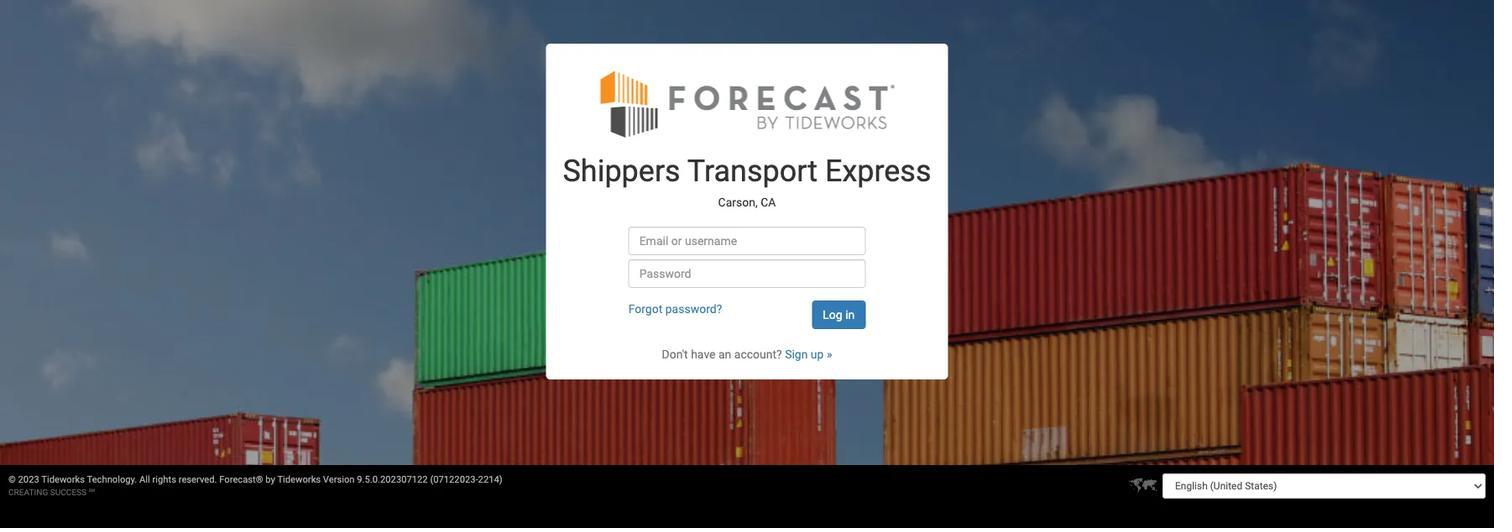 Task type: describe. For each thing, give the bounding box(es) containing it.
express
[[826, 153, 932, 189]]

sign
[[785, 347, 808, 361]]

forecast®
[[219, 475, 263, 485]]

sign up » link
[[785, 347, 833, 361]]

technology.
[[87, 475, 137, 485]]

forgot password? log in
[[629, 302, 855, 321]]

»
[[827, 347, 833, 361]]

9.5.0.202307122
[[357, 475, 428, 485]]

transport
[[688, 153, 818, 189]]

shippers
[[563, 153, 681, 189]]

Password password field
[[629, 259, 866, 288]]

℠
[[89, 488, 95, 497]]

rights
[[152, 475, 176, 485]]

shippers transport express carson, ca
[[563, 153, 932, 209]]

forecast® by tideworks image
[[600, 69, 894, 138]]

success
[[50, 488, 87, 497]]

reserved.
[[179, 475, 217, 485]]

© 2023 tideworks technology. all rights reserved. forecast® by tideworks version 9.5.0.202307122 (07122023-2214) creating success ℠
[[8, 475, 503, 497]]

log in button
[[812, 300, 866, 329]]

1 tideworks from the left
[[41, 475, 85, 485]]

carson,
[[719, 196, 758, 209]]



Task type: locate. For each thing, give the bounding box(es) containing it.
1 horizontal spatial tideworks
[[277, 475, 321, 485]]

forgot
[[629, 302, 663, 315]]

an
[[719, 347, 732, 361]]

tideworks
[[41, 475, 85, 485], [277, 475, 321, 485]]

tideworks up success
[[41, 475, 85, 485]]

log
[[823, 308, 843, 321]]

ca
[[761, 196, 776, 209]]

version
[[323, 475, 355, 485]]

all
[[139, 475, 150, 485]]

don't have an account? sign up »
[[662, 347, 833, 361]]

up
[[811, 347, 824, 361]]

2214)
[[478, 475, 503, 485]]

2023
[[18, 475, 39, 485]]

©
[[8, 475, 16, 485]]

creating
[[8, 488, 48, 497]]

by
[[266, 475, 275, 485]]

account?
[[735, 347, 782, 361]]

Email or username text field
[[629, 226, 866, 255]]

in
[[846, 308, 855, 321]]

tideworks right by
[[277, 475, 321, 485]]

forgot password? link
[[629, 302, 722, 315]]

password?
[[666, 302, 722, 315]]

2 tideworks from the left
[[277, 475, 321, 485]]

0 horizontal spatial tideworks
[[41, 475, 85, 485]]

(07122023-
[[430, 475, 478, 485]]

have
[[691, 347, 716, 361]]

don't
[[662, 347, 688, 361]]



Task type: vqa. For each thing, say whether or not it's contained in the screenshot.
Account
no



